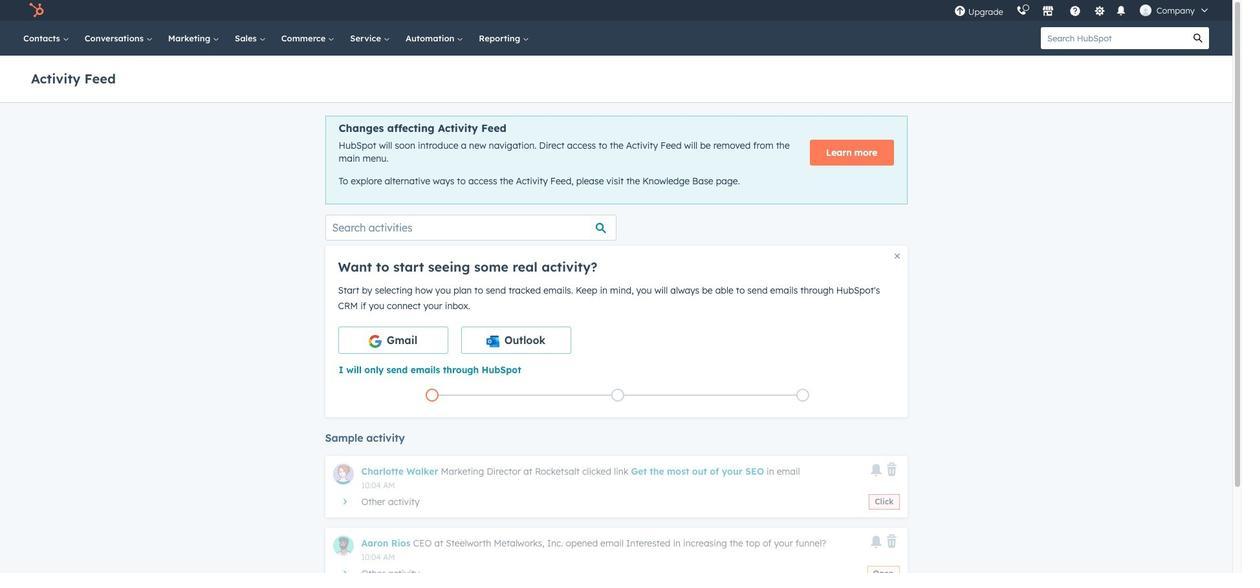 Task type: vqa. For each thing, say whether or not it's contained in the screenshot.
onboarding.steps.sendTrackedEmailInGmail.title image
yes



Task type: locate. For each thing, give the bounding box(es) containing it.
None checkbox
[[461, 327, 571, 354]]

None checkbox
[[338, 327, 448, 354]]

onboarding.steps.finalstep.title image
[[800, 392, 806, 399]]

menu
[[948, 0, 1217, 21]]

marketplaces image
[[1042, 6, 1054, 17]]

list
[[339, 386, 896, 404]]

close image
[[895, 253, 900, 259]]



Task type: describe. For each thing, give the bounding box(es) containing it.
Search activities search field
[[325, 215, 616, 241]]

jacob simon image
[[1140, 5, 1152, 16]]

Search HubSpot search field
[[1041, 27, 1187, 49]]

onboarding.steps.sendtrackedemailingmail.title image
[[614, 392, 621, 399]]



